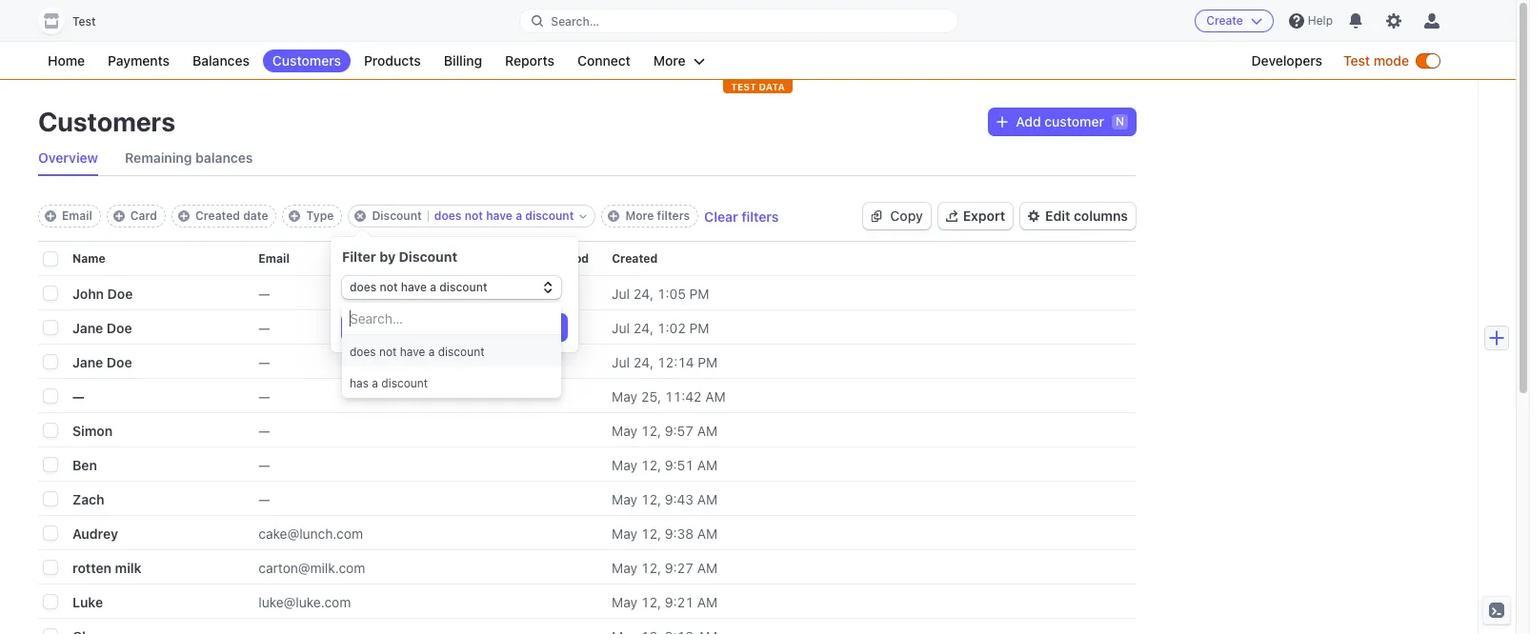 Task type: describe. For each thing, give the bounding box(es) containing it.
— link for may 12, 9:51 am
[[259, 449, 447, 481]]

1:02
[[657, 320, 686, 336]]

jane doe link for jul 24, 12:14 pm
[[72, 346, 198, 378]]

doe for jul 24, 1:02 pm
[[107, 320, 132, 336]]

2 vertical spatial does not have a discount
[[350, 345, 485, 359]]

rotten
[[72, 560, 112, 576]]

am for may 25, 11:42 am
[[705, 388, 726, 404]]

add
[[1016, 113, 1041, 130]]

pm for jul 24, 12:14 pm
[[698, 354, 718, 370]]

1:05
[[657, 285, 686, 302]]

may 25, 11:42 am
[[612, 388, 726, 404]]

carton@milk.com
[[259, 560, 365, 576]]

jane doe link for jul 24, 1:02 pm
[[72, 312, 198, 343]]

1 horizontal spatial email
[[259, 252, 290, 266]]

does not have a discount button
[[342, 276, 561, 299]]

home link
[[38, 50, 94, 72]]

may 12, 9:51 am
[[612, 457, 718, 473]]

jane doe for jul 24, 1:02 pm
[[72, 320, 132, 336]]

jul 24, 1:05 pm
[[612, 285, 709, 302]]

add type image
[[289, 211, 301, 222]]

overview link
[[38, 141, 98, 175]]

jul 24, 1:02 pm
[[612, 320, 709, 336]]

may 12, 9:43 am
[[612, 491, 718, 507]]

more button
[[644, 50, 714, 72]]

0 vertical spatial svg image
[[997, 116, 1008, 128]]

clear
[[704, 208, 738, 224]]

method
[[545, 252, 589, 266]]

9:21
[[665, 594, 694, 610]]

email inside the clear filters toolbar
[[62, 209, 92, 223]]

balances link
[[183, 50, 259, 72]]

doe for jul 24, 12:14 pm
[[107, 354, 132, 370]]

— for may 12, 9:51 am
[[259, 457, 270, 473]]

have inside the clear filters toolbar
[[486, 209, 513, 223]]

select item checkbox for may 12, 9:27 am
[[44, 561, 57, 575]]

clear filters toolbar
[[38, 205, 779, 228]]

add email image
[[45, 211, 56, 222]]

create
[[1206, 13, 1243, 28]]

customers inside customers link
[[272, 52, 341, 69]]

search…
[[551, 14, 599, 28]]

filters for more filters
[[657, 209, 690, 223]]

am for may 12, 9:21 am
[[697, 594, 718, 610]]

filter by discount
[[342, 249, 457, 265]]

overview
[[38, 150, 98, 166]]

rotten milk link
[[72, 552, 198, 584]]

may 12, 9:27 am link
[[612, 552, 749, 584]]

created date
[[195, 209, 268, 223]]

luke@luke.com link
[[259, 586, 447, 618]]

remove discount image
[[355, 211, 366, 222]]

carton@milk.com link
[[259, 552, 447, 584]]

may for may 12, 9:21 am
[[612, 594, 637, 610]]

john doe link
[[72, 278, 198, 309]]

clear filters
[[704, 208, 779, 224]]

— for jul 24, 1:02 pm
[[259, 320, 270, 336]]

may for may 12, 9:38 am
[[612, 525, 637, 542]]

a right has
[[372, 376, 378, 391]]

luke@luke.com
[[259, 594, 351, 610]]

billing
[[444, 52, 482, 69]]

remaining balances link
[[125, 141, 253, 175]]

test data
[[731, 81, 785, 92]]

9:51
[[665, 457, 694, 473]]

jul for jul 24, 1:02 pm
[[612, 320, 630, 336]]

discount inside the clear filters toolbar
[[372, 209, 422, 223]]

select item checkbox for zach
[[44, 493, 57, 506]]

jul 24, 1:05 pm link
[[612, 278, 749, 309]]

filters for clear filters
[[741, 208, 779, 224]]

add created date image
[[178, 211, 190, 222]]

25,
[[641, 388, 661, 404]]

milk
[[115, 560, 142, 576]]

copy
[[890, 208, 923, 224]]

9:43
[[665, 491, 694, 507]]

jul 24, 1:02 pm link
[[612, 312, 749, 343]]

Search… field
[[342, 303, 561, 335]]

type
[[306, 209, 334, 223]]

— link for may 25, 11:42 am
[[259, 381, 447, 412]]

jul 24, 12:14 pm link
[[612, 346, 749, 378]]

data
[[759, 81, 785, 92]]

balances
[[195, 150, 253, 166]]

connect link
[[568, 50, 640, 72]]

simon link
[[72, 415, 198, 446]]

am for may 12, 9:51 am
[[697, 457, 718, 473]]

discount right has
[[381, 376, 428, 391]]

9:57
[[665, 423, 694, 439]]

list box containing does not have a discount
[[342, 335, 561, 398]]

select item checkbox for luke
[[44, 596, 57, 609]]

select item checkbox for jul 24, 1:02 pm
[[44, 321, 57, 334]]

remaining balances
[[125, 150, 253, 166]]

reports link
[[495, 50, 564, 72]]

— for jul 24, 1:05 pm
[[259, 285, 270, 302]]

discount inside dropdown button
[[440, 280, 487, 294]]

rotten milk
[[72, 560, 142, 576]]

9:38
[[665, 525, 694, 542]]

date
[[243, 209, 268, 223]]

home
[[48, 52, 85, 69]]

discount down the apply button
[[438, 345, 485, 359]]

pm for jul 24, 1:02 pm
[[690, 320, 709, 336]]

balances
[[193, 52, 250, 69]]

Search… search field
[[521, 9, 957, 33]]

default
[[447, 252, 489, 266]]

john
[[72, 285, 104, 302]]

ben link
[[72, 449, 198, 481]]

may 12, 9:43 am link
[[612, 484, 749, 515]]

2 vertical spatial have
[[400, 345, 425, 359]]

— for jul 24, 12:14 pm
[[259, 354, 270, 370]]

has a discount
[[350, 376, 428, 391]]

have inside dropdown button
[[401, 280, 427, 294]]

select item checkbox for simon
[[44, 424, 57, 437]]

test button
[[38, 8, 115, 34]]

more for more
[[653, 52, 686, 69]]

simon
[[72, 423, 113, 439]]

24, for 12:14
[[633, 354, 654, 370]]

edit
[[1045, 208, 1070, 224]]

developers
[[1252, 52, 1323, 69]]

audrey
[[72, 525, 118, 542]]

help
[[1308, 13, 1333, 28]]

— link for jul 24, 1:05 pm
[[259, 278, 447, 309]]

zach link
[[72, 484, 198, 515]]

a inside dropdown button
[[430, 280, 436, 294]]

jane for jul 24, 12:14 pm
[[72, 354, 103, 370]]

customer
[[1045, 113, 1104, 130]]

may for may 12, 9:57 am
[[612, 423, 637, 439]]

— for may 12, 9:43 am
[[259, 491, 270, 507]]

Search… text field
[[521, 9, 957, 33]]

a inside toolbar
[[516, 209, 522, 223]]

select item checkbox for jul 24, 1:05 pm
[[44, 287, 57, 300]]



Task type: locate. For each thing, give the bounding box(es) containing it.
doe up simon link
[[107, 354, 132, 370]]

— link for may 12, 9:57 am
[[259, 415, 447, 446]]

2 vertical spatial does
[[350, 345, 376, 359]]

pm inside "link"
[[690, 285, 709, 302]]

does inside dropdown button
[[350, 280, 377, 294]]

24, for 1:05
[[633, 285, 654, 302]]

Select All checkbox
[[44, 253, 57, 266]]

test inside button
[[72, 14, 96, 29]]

1 vertical spatial svg image
[[871, 211, 883, 222]]

products
[[364, 52, 421, 69]]

0 horizontal spatial created
[[195, 209, 240, 223]]

2 12, from the top
[[641, 457, 661, 473]]

does not have a discount down the filter by discount
[[350, 280, 487, 294]]

24, left 12:14
[[633, 354, 654, 370]]

customers
[[272, 52, 341, 69], [38, 106, 175, 137]]

does not have a discount
[[434, 209, 574, 223], [350, 280, 487, 294], [350, 345, 485, 359]]

select item checkbox for may 12, 9:51 am
[[44, 458, 57, 472]]

4 12, from the top
[[641, 525, 661, 542]]

payment
[[492, 252, 542, 266]]

doe
[[107, 285, 133, 302], [107, 320, 132, 336], [107, 354, 132, 370]]

24, for 1:02
[[633, 320, 654, 336]]

12, left 9:21 at left bottom
[[641, 594, 661, 610]]

have down the filter by discount
[[401, 280, 427, 294]]

0 vertical spatial 24,
[[633, 285, 654, 302]]

copy button
[[864, 203, 931, 230]]

have
[[486, 209, 513, 223], [401, 280, 427, 294], [400, 345, 425, 359]]

add card image
[[113, 211, 125, 222]]

card
[[130, 209, 157, 223]]

connect
[[577, 52, 631, 69]]

may up "may 12, 9:51 am"
[[612, 423, 637, 439]]

12, left 9:51
[[641, 457, 661, 473]]

may
[[612, 388, 637, 404], [612, 423, 637, 439], [612, 457, 637, 473], [612, 491, 637, 507], [612, 525, 637, 542], [612, 560, 637, 576], [612, 594, 637, 610]]

name
[[72, 252, 105, 266]]

email
[[62, 209, 92, 223], [259, 252, 290, 266]]

jul down jul 24, 1:02 pm
[[612, 354, 630, 370]]

may up may 12, 9:21 am
[[612, 560, 637, 576]]

3 24, from the top
[[633, 354, 654, 370]]

1 horizontal spatial customers
[[272, 52, 341, 69]]

jane doe link down john doe link at the left top of the page
[[72, 312, 198, 343]]

0 vertical spatial pm
[[690, 285, 709, 302]]

created for created date
[[195, 209, 240, 223]]

filters left clear
[[657, 209, 690, 223]]

3 jul from the top
[[612, 354, 630, 370]]

discount inside the clear filters toolbar
[[525, 209, 574, 223]]

pm right 12:14
[[698, 354, 718, 370]]

1 vertical spatial more
[[625, 209, 654, 223]]

1 vertical spatial have
[[401, 280, 427, 294]]

2 vertical spatial doe
[[107, 354, 132, 370]]

pm right 1:05
[[690, 285, 709, 302]]

more for more filters
[[625, 209, 654, 223]]

7 may from the top
[[612, 594, 637, 610]]

1 horizontal spatial filters
[[741, 208, 779, 224]]

1 may from the top
[[612, 388, 637, 404]]

does not have a discount inside does not have a discount dropdown button
[[350, 280, 487, 294]]

1 vertical spatial email
[[259, 252, 290, 266]]

0 vertical spatial more
[[653, 52, 686, 69]]

0 horizontal spatial test
[[72, 14, 96, 29]]

12, for 9:38
[[641, 525, 661, 542]]

am for may 12, 9:57 am
[[697, 423, 718, 439]]

tab list containing overview
[[38, 141, 1136, 176]]

1 jane doe link from the top
[[72, 312, 198, 343]]

created
[[195, 209, 240, 223], [612, 252, 658, 266]]

am right 9:43
[[697, 491, 718, 507]]

filter
[[342, 249, 376, 265]]

0 vertical spatial created
[[195, 209, 240, 223]]

customers link
[[263, 50, 351, 72]]

1 vertical spatial does not have a discount
[[350, 280, 487, 294]]

may 25, 11:42 am link
[[612, 381, 749, 412]]

created inside the clear filters toolbar
[[195, 209, 240, 223]]

1 select item checkbox from the top
[[44, 390, 57, 403]]

doe down john doe link at the left top of the page
[[107, 320, 132, 336]]

5 12, from the top
[[641, 560, 661, 576]]

— for may 12, 9:57 am
[[259, 423, 270, 439]]

a down the apply button
[[429, 345, 435, 359]]

may 12, 9:51 am link
[[612, 449, 749, 481]]

1 vertical spatial jane doe link
[[72, 346, 198, 378]]

svg image left copy
[[871, 211, 883, 222]]

a up default payment method
[[516, 209, 522, 223]]

2 vertical spatial 24,
[[633, 354, 654, 370]]

may 12, 9:27 am
[[612, 560, 718, 576]]

add customer
[[1016, 113, 1104, 130]]

by
[[379, 249, 396, 265]]

does not have a discount up has a discount
[[350, 345, 485, 359]]

export button
[[938, 203, 1013, 230]]

discount
[[525, 209, 574, 223], [440, 280, 487, 294], [438, 345, 485, 359], [381, 376, 428, 391]]

0 vertical spatial discount
[[372, 209, 422, 223]]

test
[[72, 14, 96, 29], [1343, 52, 1370, 69]]

may up "may 12, 9:27 am" at the bottom of page
[[612, 525, 637, 542]]

not up has a discount
[[379, 345, 397, 359]]

audrey link
[[72, 518, 198, 549]]

help button
[[1281, 6, 1341, 36]]

may for may 12, 9:51 am
[[612, 457, 637, 473]]

1 vertical spatial customers
[[38, 106, 175, 137]]

0 vertical spatial email
[[62, 209, 92, 223]]

0 horizontal spatial filters
[[657, 209, 690, 223]]

0 vertical spatial customers
[[272, 52, 341, 69]]

does down 'filter'
[[350, 280, 377, 294]]

1 vertical spatial created
[[612, 252, 658, 266]]

luke link
[[72, 586, 198, 618]]

email down date
[[259, 252, 290, 266]]

0 vertical spatial does not have a discount
[[434, 209, 574, 223]]

3 may from the top
[[612, 457, 637, 473]]

3 12, from the top
[[641, 491, 661, 507]]

5 may from the top
[[612, 525, 637, 542]]

1 jul from the top
[[612, 285, 630, 302]]

tab list
[[38, 141, 1136, 176]]

12, left 9:43
[[641, 491, 661, 507]]

svg image
[[997, 116, 1008, 128], [871, 211, 883, 222]]

test left 'mode' at right
[[1343, 52, 1370, 69]]

12, for 9:51
[[641, 457, 661, 473]]

0 vertical spatial test
[[72, 14, 96, 29]]

24, inside jul 24, 12:14 pm link
[[633, 354, 654, 370]]

am right 9:21 at left bottom
[[697, 594, 718, 610]]

1 vertical spatial doe
[[107, 320, 132, 336]]

edit discount image
[[580, 212, 587, 220]]

more right connect
[[653, 52, 686, 69]]

1 select item checkbox from the top
[[44, 287, 57, 300]]

4 select item checkbox from the top
[[44, 458, 57, 472]]

discount left "edit discount" icon
[[525, 209, 574, 223]]

filters right clear
[[741, 208, 779, 224]]

jul left 1:02
[[612, 320, 630, 336]]

24, inside jul 24, 1:05 pm "link"
[[633, 285, 654, 302]]

does
[[434, 209, 462, 223], [350, 280, 377, 294], [350, 345, 376, 359]]

1 horizontal spatial test
[[1343, 52, 1370, 69]]

not inside the clear filters toolbar
[[465, 209, 483, 223]]

1 vertical spatial not
[[380, 280, 398, 294]]

2 vertical spatial not
[[379, 345, 397, 359]]

discount down default
[[440, 280, 487, 294]]

may for may 25, 11:42 am
[[612, 388, 637, 404]]

add more filters image
[[608, 211, 620, 222]]

reports
[[505, 52, 555, 69]]

not inside does not have a discount dropdown button
[[380, 280, 398, 294]]

has
[[350, 376, 369, 391]]

jul for jul 24, 1:05 pm
[[612, 285, 630, 302]]

0 vertical spatial jul
[[612, 285, 630, 302]]

am right 9:57 at the bottom left of page
[[697, 423, 718, 439]]

may 12, 9:21 am
[[612, 594, 718, 610]]

24, left 1:05
[[633, 285, 654, 302]]

create button
[[1195, 10, 1274, 32]]

1 horizontal spatial created
[[612, 252, 658, 266]]

jane doe link
[[72, 312, 198, 343], [72, 346, 198, 378]]

svg image inside copy popup button
[[871, 211, 883, 222]]

0 vertical spatial not
[[465, 209, 483, 223]]

cake@lunch.com link
[[259, 518, 447, 549]]

does up has
[[350, 345, 376, 359]]

am right 9:27
[[697, 560, 718, 576]]

created up jul 24, 1:05 pm
[[612, 252, 658, 266]]

more inside button
[[653, 52, 686, 69]]

0 horizontal spatial email
[[62, 209, 92, 223]]

test for test
[[72, 14, 96, 29]]

2 24, from the top
[[633, 320, 654, 336]]

0 vertical spatial jane
[[72, 320, 103, 336]]

edit columns button
[[1021, 203, 1136, 230]]

— for may 25, 11:42 am
[[259, 388, 270, 404]]

apply button
[[342, 314, 567, 341]]

1 vertical spatial jane doe
[[72, 354, 132, 370]]

may for may 12, 9:43 am
[[612, 491, 637, 507]]

doe right john
[[107, 285, 133, 302]]

may 12, 9:57 am
[[612, 423, 718, 439]]

24, inside jul 24, 1:02 pm link
[[633, 320, 654, 336]]

1 vertical spatial test
[[1343, 52, 1370, 69]]

11:42
[[665, 388, 702, 404]]

does not have a discount up payment
[[434, 209, 574, 223]]

select item checkbox for —
[[44, 390, 57, 403]]

may down "may 12, 9:57 am" in the left of the page
[[612, 457, 637, 473]]

a up the search… 'field'
[[430, 280, 436, 294]]

0 vertical spatial jane doe link
[[72, 312, 198, 343]]

2 vertical spatial jul
[[612, 354, 630, 370]]

created right add created date image
[[195, 209, 240, 223]]

1 horizontal spatial svg image
[[997, 116, 1008, 128]]

— link for jul 24, 12:14 pm
[[259, 346, 447, 378]]

test for test mode
[[1343, 52, 1370, 69]]

2 jane doe link from the top
[[72, 346, 198, 378]]

john doe
[[72, 285, 133, 302]]

jul for jul 24, 12:14 pm
[[612, 354, 630, 370]]

0 vertical spatial does
[[434, 209, 462, 223]]

0 horizontal spatial customers
[[38, 106, 175, 137]]

may up may 12, 9:38 am
[[612, 491, 637, 507]]

24,
[[633, 285, 654, 302], [633, 320, 654, 336], [633, 354, 654, 370]]

5 select item checkbox from the top
[[44, 596, 57, 609]]

svg image left add
[[997, 116, 1008, 128]]

select item checkbox for jul 24, 12:14 pm
[[44, 355, 57, 369]]

pm for jul 24, 1:05 pm
[[690, 285, 709, 302]]

— link for jul 24, 1:02 pm
[[259, 312, 447, 343]]

does not have a discount inside the clear filters toolbar
[[434, 209, 574, 223]]

email right add email image
[[62, 209, 92, 223]]

jane for jul 24, 1:02 pm
[[72, 320, 103, 336]]

3 select item checkbox from the top
[[44, 493, 57, 506]]

1 jane from the top
[[72, 320, 103, 336]]

list box
[[342, 335, 561, 398]]

am right 9:51
[[697, 457, 718, 473]]

2 jul from the top
[[612, 320, 630, 336]]

1 vertical spatial jane
[[72, 354, 103, 370]]

jane doe link up simon link
[[72, 346, 198, 378]]

more right add more filters image
[[625, 209, 654, 223]]

default payment method
[[447, 252, 589, 266]]

apply
[[436, 319, 473, 335]]

1 vertical spatial pm
[[690, 320, 709, 336]]

am for may 12, 9:43 am
[[697, 491, 718, 507]]

9:27
[[665, 560, 694, 576]]

— link for may 12, 9:43 am
[[259, 484, 447, 515]]

0 vertical spatial have
[[486, 209, 513, 223]]

remaining
[[125, 150, 192, 166]]

have up has a discount
[[400, 345, 425, 359]]

may 12, 9:38 am link
[[612, 518, 749, 549]]

customers left products
[[272, 52, 341, 69]]

am right 9:38
[[697, 525, 718, 542]]

6 12, from the top
[[641, 594, 661, 610]]

3 select item checkbox from the top
[[44, 355, 57, 369]]

jane doe for jul 24, 12:14 pm
[[72, 354, 132, 370]]

1 vertical spatial jul
[[612, 320, 630, 336]]

am for may 12, 9:38 am
[[697, 525, 718, 542]]

pm right 1:02
[[690, 320, 709, 336]]

created for created
[[612, 252, 658, 266]]

may for may 12, 9:27 am
[[612, 560, 637, 576]]

2 select item checkbox from the top
[[44, 424, 57, 437]]

2 select item checkbox from the top
[[44, 321, 57, 334]]

may 12, 9:57 am link
[[612, 415, 749, 446]]

—
[[259, 285, 270, 302], [259, 320, 270, 336], [259, 354, 270, 370], [72, 388, 84, 404], [259, 388, 270, 404], [259, 423, 270, 439], [259, 457, 270, 473], [259, 491, 270, 507]]

not down the by at left top
[[380, 280, 398, 294]]

select item checkbox for audrey
[[44, 527, 57, 540]]

am for may 12, 9:27 am
[[697, 560, 718, 576]]

jul inside "link"
[[612, 285, 630, 302]]

0 horizontal spatial svg image
[[871, 211, 883, 222]]

does inside the clear filters toolbar
[[434, 209, 462, 223]]

1 jane doe from the top
[[72, 320, 132, 336]]

12, for 9:43
[[641, 491, 661, 507]]

12, left 9:38
[[641, 525, 661, 542]]

luke
[[72, 594, 103, 610]]

am right "11:42"
[[705, 388, 726, 404]]

2 may from the top
[[612, 423, 637, 439]]

zach
[[72, 491, 104, 507]]

does up default
[[434, 209, 462, 223]]

jul left 1:05
[[612, 285, 630, 302]]

ben
[[72, 457, 97, 473]]

2 jane doe from the top
[[72, 354, 132, 370]]

columns
[[1074, 208, 1128, 224]]

payments link
[[98, 50, 179, 72]]

may left 25,
[[612, 388, 637, 404]]

products link
[[354, 50, 430, 72]]

may down "may 12, 9:27 am" at the bottom of page
[[612, 594, 637, 610]]

payments
[[108, 52, 170, 69]]

— link
[[259, 278, 447, 309], [259, 312, 447, 343], [259, 346, 447, 378], [72, 381, 198, 412], [259, 381, 447, 412], [259, 415, 447, 446], [259, 449, 447, 481], [259, 484, 447, 515]]

12, for 9:57
[[641, 423, 661, 439]]

0 vertical spatial jane doe
[[72, 320, 132, 336]]

a
[[516, 209, 522, 223], [430, 280, 436, 294], [429, 345, 435, 359], [372, 376, 378, 391]]

not
[[465, 209, 483, 223], [380, 280, 398, 294], [379, 345, 397, 359]]

4 select item checkbox from the top
[[44, 527, 57, 540]]

developers link
[[1242, 50, 1332, 72]]

2 jane from the top
[[72, 354, 103, 370]]

mode
[[1374, 52, 1409, 69]]

12, left 9:57 at the bottom left of page
[[641, 423, 661, 439]]

clear filters button
[[704, 208, 779, 224]]

4 may from the top
[[612, 491, 637, 507]]

doe for jul 24, 1:05 pm
[[107, 285, 133, 302]]

2 vertical spatial pm
[[698, 354, 718, 370]]

12, left 9:27
[[641, 560, 661, 576]]

filters
[[741, 208, 779, 224], [657, 209, 690, 223]]

12:14
[[657, 354, 694, 370]]

customers up overview
[[38, 106, 175, 137]]

more inside the clear filters toolbar
[[625, 209, 654, 223]]

1 vertical spatial does
[[350, 280, 377, 294]]

have up payment
[[486, 209, 513, 223]]

discount up does not have a discount dropdown button
[[399, 249, 457, 265]]

0 vertical spatial doe
[[107, 285, 133, 302]]

12, for 9:21
[[641, 594, 661, 610]]

discount right remove discount image
[[372, 209, 422, 223]]

1 12, from the top
[[641, 423, 661, 439]]

12, for 9:27
[[641, 560, 661, 576]]

1 24, from the top
[[633, 285, 654, 302]]

not up default
[[465, 209, 483, 223]]

Select Item checkbox
[[44, 287, 57, 300], [44, 321, 57, 334], [44, 355, 57, 369], [44, 458, 57, 472], [44, 561, 57, 575]]

test up home
[[72, 14, 96, 29]]

Select Item checkbox
[[44, 390, 57, 403], [44, 424, 57, 437], [44, 493, 57, 506], [44, 527, 57, 540], [44, 596, 57, 609]]

24, left 1:02
[[633, 320, 654, 336]]

1 vertical spatial 24,
[[633, 320, 654, 336]]

1 vertical spatial discount
[[399, 249, 457, 265]]

5 select item checkbox from the top
[[44, 561, 57, 575]]

jane doe
[[72, 320, 132, 336], [72, 354, 132, 370]]

6 may from the top
[[612, 560, 637, 576]]



Task type: vqa. For each thing, say whether or not it's contained in the screenshot.


